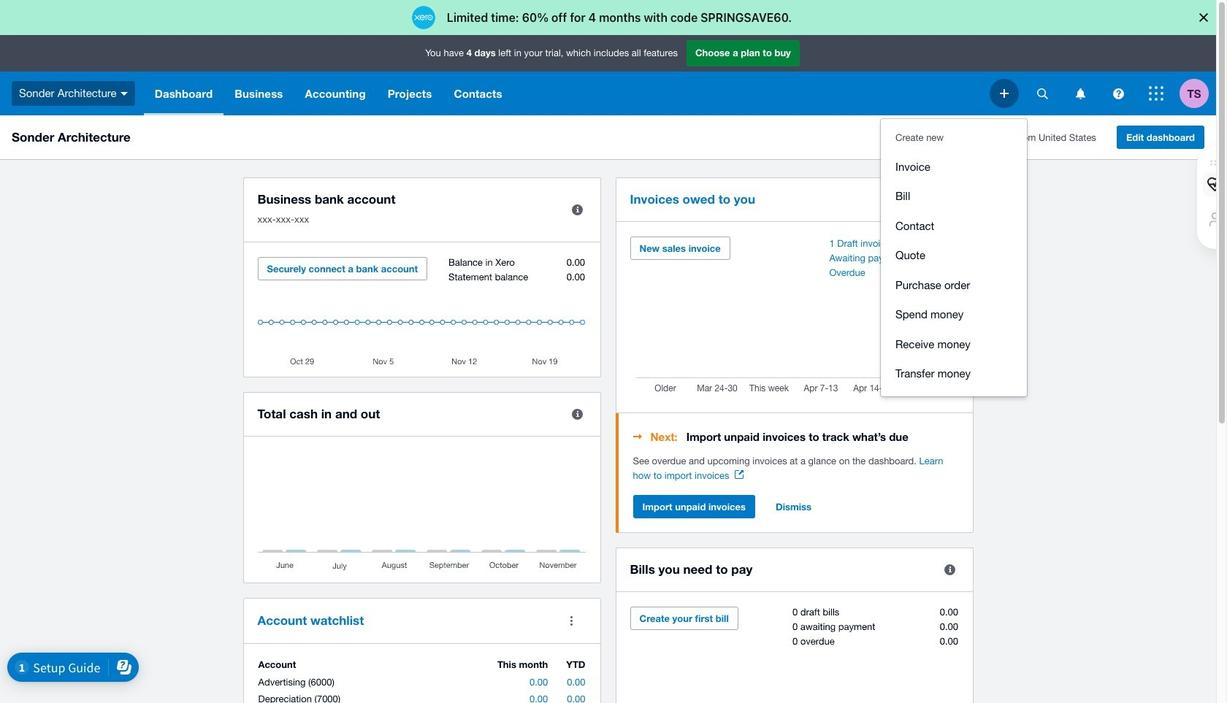 Task type: describe. For each thing, give the bounding box(es) containing it.
1 horizontal spatial svg image
[[1149, 86, 1164, 101]]

empty state bank feed widget with a tooltip explaining the feature. includes a 'securely connect a bank account' button and a data-less flat line graph marking four weekly dates, indicating future account balance tracking. image
[[258, 257, 586, 366]]

0 horizontal spatial svg image
[[1113, 88, 1124, 99]]

opens in a new tab image
[[735, 471, 744, 479]]

create new group
[[881, 145, 1027, 396]]

empty state widget for the total cash in and out feature, displaying a column graph summarising bank transaction data as total money in versus total money out across all connected bank accounts, enabling a visual comparison of the two amounts. image
[[258, 452, 586, 572]]

empty state of the bills widget with a 'create your first bill' button and an unpopulated column graph. image
[[630, 607, 959, 704]]



Task type: vqa. For each thing, say whether or not it's contained in the screenshot.
svg icon
yes



Task type: locate. For each thing, give the bounding box(es) containing it.
svg image
[[1149, 86, 1164, 101], [1113, 88, 1124, 99]]

panel body document
[[633, 454, 959, 484], [633, 454, 959, 484]]

list box
[[881, 119, 1027, 396]]

svg image
[[1037, 88, 1048, 99], [1076, 88, 1085, 99], [1000, 89, 1009, 98], [120, 92, 128, 96]]

accounts watchlist options image
[[557, 606, 586, 636]]

heading
[[633, 428, 959, 446]]

dialog
[[0, 0, 1227, 35]]

banner
[[0, 35, 1217, 396]]



